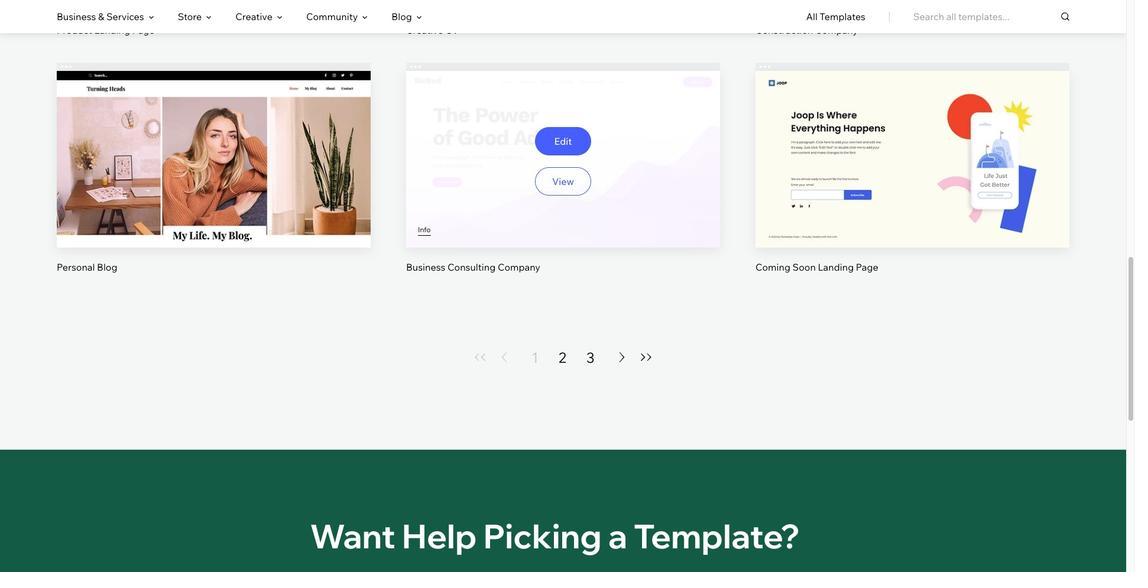 Task type: vqa. For each thing, say whether or not it's contained in the screenshot.
View popup button
yes



Task type: locate. For each thing, give the bounding box(es) containing it.
0 vertical spatial company
[[816, 24, 859, 36]]

page
[[132, 24, 155, 36], [857, 261, 879, 273]]

2 view from the left
[[553, 176, 574, 188]]

0 horizontal spatial view
[[203, 176, 225, 188]]

edit for "edit" button in the personal blog "group"
[[205, 136, 223, 148]]

business
[[57, 11, 96, 22], [406, 261, 446, 273]]

2
[[559, 349, 567, 367]]

info
[[418, 225, 431, 234]]

last page image
[[639, 354, 654, 362]]

1 vertical spatial page
[[857, 261, 879, 273]]

edit button
[[186, 127, 242, 156], [535, 127, 592, 156]]

categories by subject element
[[57, 1, 422, 33]]

picking
[[484, 516, 602, 557]]

creative inside categories by subject 'element'
[[236, 11, 273, 22]]

1 edit button from the left
[[186, 127, 242, 156]]

0 horizontal spatial creative
[[236, 11, 273, 22]]

None search field
[[914, 0, 1070, 33]]

business consulting company
[[406, 261, 541, 273]]

edit
[[205, 136, 223, 148], [555, 136, 572, 148]]

coming soon landing page
[[756, 261, 879, 273]]

business for business & services
[[57, 11, 96, 22]]

1 horizontal spatial blog
[[392, 11, 412, 22]]

blog inside "group"
[[97, 261, 117, 273]]

2 edit button from the left
[[535, 127, 592, 156]]

0 horizontal spatial view button
[[186, 168, 242, 196]]

consulting
[[448, 261, 496, 273]]

0 horizontal spatial company
[[498, 261, 541, 273]]

company down all templates
[[816, 24, 859, 36]]

edit for second "edit" button
[[555, 136, 572, 148]]

1 vertical spatial creative
[[406, 24, 443, 36]]

edit inside business consulting company group
[[555, 136, 572, 148]]

landing down &
[[94, 24, 130, 36]]

0 horizontal spatial business
[[57, 11, 96, 22]]

view inside personal blog "group"
[[203, 176, 225, 188]]

blog right personal
[[97, 261, 117, 273]]

construction company group
[[756, 0, 1070, 37]]

&
[[98, 11, 104, 22]]

view button inside business consulting company group
[[535, 168, 592, 196]]

all templates
[[807, 11, 866, 22]]

0 vertical spatial creative
[[236, 11, 273, 22]]

1 horizontal spatial business
[[406, 261, 446, 273]]

community
[[306, 11, 358, 22]]

company
[[816, 24, 859, 36], [498, 261, 541, 273]]

services
[[106, 11, 144, 22]]

1 horizontal spatial edit
[[555, 136, 572, 148]]

1 view from the left
[[203, 176, 225, 188]]

a
[[609, 516, 628, 557]]

0 horizontal spatial edit
[[205, 136, 223, 148]]

creative
[[236, 11, 273, 22], [406, 24, 443, 36]]

1 view button from the left
[[186, 168, 242, 196]]

1 edit from the left
[[205, 136, 223, 148]]

company right consulting
[[498, 261, 541, 273]]

edit inside personal blog "group"
[[205, 136, 223, 148]]

personal blog
[[57, 261, 117, 273]]

2 edit from the left
[[555, 136, 572, 148]]

0 vertical spatial business
[[57, 11, 96, 22]]

view for "edit" button in the personal blog "group"
[[203, 176, 225, 188]]

1
[[532, 349, 539, 367]]

construction company
[[756, 24, 859, 36]]

business inside group
[[406, 261, 446, 273]]

0 horizontal spatial blog
[[97, 261, 117, 273]]

view inside business consulting company group
[[553, 176, 574, 188]]

business down info button
[[406, 261, 446, 273]]

business up product
[[57, 11, 96, 22]]

info button
[[418, 225, 431, 236]]

0 vertical spatial blog
[[392, 11, 412, 22]]

blog inside categories by subject 'element'
[[392, 11, 412, 22]]

landing
[[94, 24, 130, 36], [818, 261, 854, 273]]

1 horizontal spatial view
[[553, 176, 574, 188]]

0 horizontal spatial landing
[[94, 24, 130, 36]]

business inside categories by subject 'element'
[[57, 11, 96, 22]]

1 horizontal spatial view button
[[535, 168, 592, 196]]

1 vertical spatial blog
[[97, 261, 117, 273]]

blog up creative cv
[[392, 11, 412, 22]]

0 horizontal spatial page
[[132, 24, 155, 36]]

1 horizontal spatial edit button
[[535, 127, 592, 156]]

view
[[203, 176, 225, 188], [553, 176, 574, 188]]

1 horizontal spatial company
[[816, 24, 859, 36]]

help
[[402, 516, 477, 557]]

1 vertical spatial business
[[406, 261, 446, 273]]

0 vertical spatial page
[[132, 24, 155, 36]]

view button for second "edit" button
[[535, 168, 592, 196]]

view button
[[186, 168, 242, 196], [535, 168, 592, 196]]

view button for "edit" button in the personal blog "group"
[[186, 168, 242, 196]]

next page image
[[615, 353, 629, 363]]

1 vertical spatial company
[[498, 261, 541, 273]]

1 horizontal spatial landing
[[818, 261, 854, 273]]

2 view button from the left
[[535, 168, 592, 196]]

creative for creative
[[236, 11, 273, 22]]

0 horizontal spatial edit button
[[186, 127, 242, 156]]

view button inside personal blog "group"
[[186, 168, 242, 196]]

1 horizontal spatial creative
[[406, 24, 443, 36]]

blog
[[392, 11, 412, 22], [97, 261, 117, 273]]

view for second "edit" button
[[553, 176, 574, 188]]

product landing page
[[57, 24, 155, 36]]

3
[[587, 349, 595, 367]]

product
[[57, 24, 92, 36]]

landing right soon
[[818, 261, 854, 273]]

categories. use the left and right arrow keys to navigate the menu element
[[0, 0, 1127, 33]]



Task type: describe. For each thing, give the bounding box(es) containing it.
most popular website templates - business consulting company image
[[406, 71, 721, 248]]

want help picking a template?
[[310, 516, 800, 557]]

store
[[178, 11, 202, 22]]

want
[[310, 516, 396, 557]]

product landing page group
[[57, 0, 371, 37]]

1 horizontal spatial page
[[857, 261, 879, 273]]

all templates link
[[807, 1, 866, 33]]

creative cv
[[406, 24, 459, 36]]

1 vertical spatial landing
[[818, 261, 854, 273]]

edit button inside personal blog "group"
[[186, 127, 242, 156]]

templates
[[820, 11, 866, 22]]

0 vertical spatial landing
[[94, 24, 130, 36]]

personal
[[57, 261, 95, 273]]

most popular website templates - coming soon landing page image
[[756, 71, 1070, 248]]

creative for creative cv
[[406, 24, 443, 36]]

construction
[[756, 24, 814, 36]]

2 link
[[559, 348, 567, 367]]

personal blog group
[[57, 63, 371, 274]]

business consulting company group
[[406, 63, 721, 274]]

business for business consulting company
[[406, 261, 446, 273]]

business & services
[[57, 11, 144, 22]]

coming soon landing page group
[[756, 63, 1070, 274]]

most popular website templates - construction company image
[[756, 0, 1070, 11]]

coming
[[756, 261, 791, 273]]

Search search field
[[914, 0, 1070, 33]]

most popular website templates - product landing page image
[[57, 0, 371, 11]]

cv
[[446, 24, 459, 36]]

most popular website templates - personal blog image
[[57, 71, 371, 248]]

soon
[[793, 261, 816, 273]]

3 link
[[587, 348, 595, 367]]

all
[[807, 11, 818, 22]]

template?
[[634, 516, 800, 557]]



